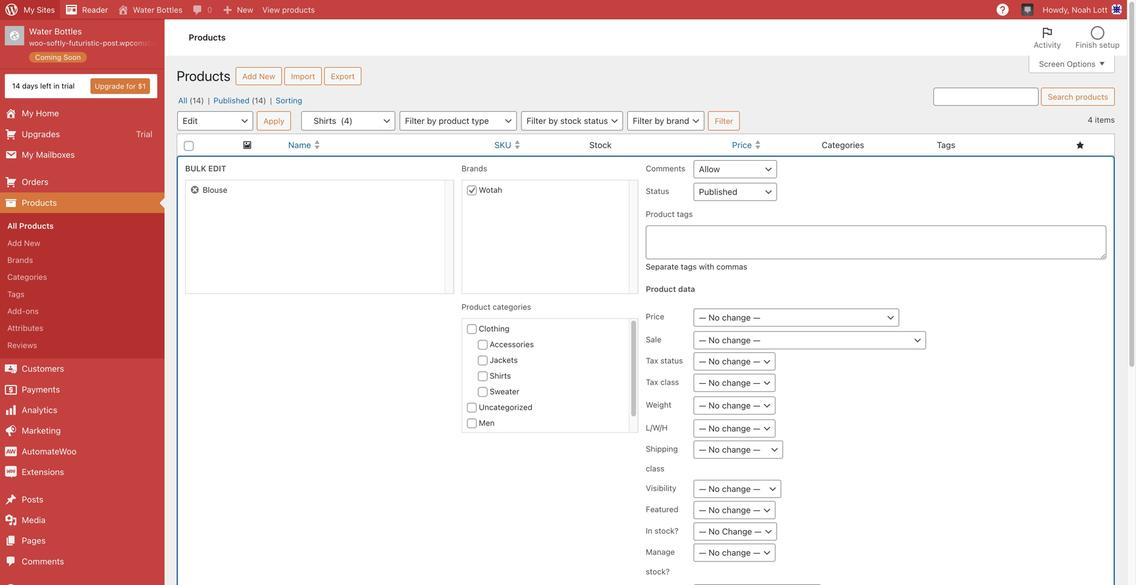 Task type: describe. For each thing, give the bounding box(es) containing it.
1 (14) from the left
[[190, 96, 204, 105]]

reader link
[[60, 0, 113, 19]]

orders link
[[0, 172, 165, 193]]

weight
[[646, 401, 671, 410]]

add new for brands
[[7, 239, 40, 248]]

trial
[[62, 82, 75, 90]]

reader
[[82, 5, 108, 14]]

tax status
[[646, 356, 683, 365]]

$1
[[138, 82, 146, 90]]

screen options button
[[1029, 55, 1115, 73]]

wotah
[[477, 185, 502, 194]]

comments inside "main menu" navigation
[[22, 557, 64, 567]]

tags inside "main menu" navigation
[[7, 290, 25, 299]]

product categories
[[462, 303, 531, 312]]

2 (14) from the left
[[252, 96, 266, 105]]

setup
[[1099, 40, 1120, 49]]

ons
[[26, 307, 39, 316]]

noah
[[1072, 5, 1091, 14]]

price link
[[727, 134, 816, 156]]

in
[[646, 527, 652, 536]]

product for product categories
[[462, 303, 491, 312]]

categories inside "link"
[[7, 273, 47, 282]]

bulk edit
[[185, 164, 226, 173]]

tax class
[[646, 378, 679, 387]]

all (14) | published (14) | sorting
[[178, 96, 302, 105]]

marketing
[[22, 426, 61, 436]]

commas
[[716, 262, 747, 271]]

view products
[[262, 5, 315, 14]]

for
[[126, 82, 136, 90]]

analytics
[[22, 405, 57, 415]]

days
[[22, 82, 38, 90]]

add new link for brands
[[0, 235, 165, 252]]

add for brands
[[7, 239, 22, 248]]

in stock?
[[646, 527, 679, 536]]

separate tags with commas
[[646, 262, 747, 271]]

separate
[[646, 262, 679, 271]]

screen options
[[1039, 59, 1096, 68]]

stock? for manage stock?
[[646, 567, 670, 577]]

post.wpcomstaging.com
[[103, 39, 186, 47]]

water bottles
[[133, 5, 182, 14]]

woo-
[[29, 39, 47, 47]]

class for shipping class
[[646, 464, 664, 473]]

posts
[[22, 495, 43, 505]]

comments link
[[0, 552, 165, 572]]

sites
[[37, 5, 55, 14]]

upgrades
[[22, 129, 60, 139]]

automatewoo link
[[0, 442, 165, 462]]

product for product tags
[[646, 210, 675, 219]]

shipping
[[646, 445, 678, 454]]

data
[[678, 285, 695, 294]]

sku link
[[490, 134, 583, 156]]

customers
[[22, 364, 64, 374]]

my mailboxes link
[[0, 145, 165, 165]]

all products
[[7, 221, 54, 231]]

my sites link
[[0, 0, 60, 19]]

attributes link
[[0, 320, 165, 337]]

accessories
[[488, 340, 534, 349]]

upgrade for $1
[[95, 82, 146, 90]]

view products link
[[258, 0, 320, 19]]

bottles for water bottles
[[157, 5, 182, 14]]

products
[[282, 5, 315, 14]]

marketing link
[[0, 421, 165, 442]]

status
[[660, 356, 683, 365]]

shipping class
[[646, 445, 678, 473]]

1 horizontal spatial categories
[[822, 140, 864, 150]]

with
[[699, 262, 714, 271]]

name
[[288, 140, 311, 150]]

1 horizontal spatial tags
[[937, 140, 955, 150]]

add new link for import
[[236, 67, 282, 85]]

activity
[[1034, 40, 1061, 49]]

upgrade for $1 button
[[90, 78, 150, 94]]

categories link
[[0, 269, 165, 286]]

14
[[12, 82, 20, 90]]

my mailboxes
[[22, 150, 75, 160]]

media link
[[0, 510, 165, 531]]

toolbar navigation
[[0, 0, 1127, 22]]

all for all products
[[7, 221, 17, 231]]

bottles for water bottles woo-softly-futuristic-post.wpcomstaging.com coming soon
[[54, 26, 82, 36]]

orders
[[22, 177, 48, 187]]

pages link
[[0, 531, 165, 552]]

class for tax class
[[660, 378, 679, 387]]

blouse
[[203, 185, 227, 194]]

customers link
[[0, 359, 165, 380]]

products inside 'link'
[[19, 221, 54, 231]]

pages
[[22, 536, 46, 546]]

mailboxes
[[36, 150, 75, 160]]

new for import
[[259, 72, 275, 81]]

all for all (14) | published (14) | sorting
[[178, 96, 187, 105]]

tags for separate
[[681, 262, 697, 271]]

add-
[[7, 307, 26, 316]]



Task type: locate. For each thing, give the bounding box(es) containing it.
product tags
[[646, 210, 693, 219]]

notification image
[[1023, 4, 1033, 14]]

add new link
[[236, 67, 282, 85], [0, 235, 165, 252]]

0 vertical spatial product
[[646, 210, 675, 219]]

0 horizontal spatial add new
[[7, 239, 40, 248]]

my for my mailboxes
[[22, 150, 34, 160]]

product down separate
[[646, 285, 676, 294]]

0 horizontal spatial add
[[7, 239, 22, 248]]

0 horizontal spatial add new link
[[0, 235, 165, 252]]

add new
[[242, 72, 275, 81], [7, 239, 40, 248]]

finish setup button
[[1068, 19, 1127, 56]]

water inside "toolbar" navigation
[[133, 5, 155, 14]]

comments up the status
[[646, 164, 685, 173]]

all inside 'link'
[[7, 221, 17, 231]]

0 vertical spatial categories
[[822, 140, 864, 150]]

(14) left published
[[190, 96, 204, 105]]

my for my sites
[[24, 5, 35, 14]]

|
[[208, 96, 210, 105], [270, 96, 272, 105]]

2 tax from the top
[[646, 378, 658, 387]]

1 vertical spatial tax
[[646, 378, 658, 387]]

items
[[1095, 115, 1115, 124]]

tax for tax status
[[646, 356, 658, 365]]

add down all products
[[7, 239, 22, 248]]

2 vertical spatial new
[[24, 239, 40, 248]]

my left sites
[[24, 5, 35, 14]]

0 vertical spatial my
[[24, 5, 35, 14]]

tax for tax class
[[646, 378, 658, 387]]

1 vertical spatial brands
[[7, 256, 33, 265]]

sorting link
[[274, 94, 304, 106]]

analytics link
[[0, 400, 165, 421]]

stock? right in
[[655, 527, 679, 536]]

1 | from the left
[[208, 96, 210, 105]]

0 vertical spatial bottles
[[157, 5, 182, 14]]

tags left with on the right top of the page
[[681, 262, 697, 271]]

add new inside "main menu" navigation
[[7, 239, 40, 248]]

stock? down manage
[[646, 567, 670, 577]]

add-ons link
[[0, 303, 165, 320]]

0 horizontal spatial (14)
[[190, 96, 204, 105]]

1 horizontal spatial (14)
[[252, 96, 266, 105]]

my home link
[[0, 103, 165, 124]]

price inside the bulk edit region
[[646, 312, 664, 321]]

water for water bottles
[[133, 5, 155, 14]]

2 vertical spatial my
[[22, 150, 34, 160]]

stock? for in stock?
[[655, 527, 679, 536]]

1 tax from the top
[[646, 356, 658, 365]]

0 vertical spatial price
[[732, 140, 752, 150]]

stock
[[589, 140, 612, 150]]

howdy,
[[1043, 5, 1070, 14]]

view
[[262, 5, 280, 14]]

new down all products
[[24, 239, 40, 248]]

0 vertical spatial tags
[[937, 140, 955, 150]]

left
[[40, 82, 51, 90]]

home
[[36, 108, 59, 118]]

activity button
[[1026, 19, 1068, 56]]

0 vertical spatial class
[[660, 378, 679, 387]]

tags for product
[[677, 210, 693, 219]]

men
[[477, 418, 495, 428]]

tags
[[937, 140, 955, 150], [7, 290, 25, 299]]

4 items
[[1088, 115, 1115, 124]]

bulk edit region
[[177, 157, 1114, 586]]

products
[[189, 32, 226, 42], [177, 68, 230, 84], [22, 198, 57, 208], [19, 221, 54, 231]]

stock?
[[655, 527, 679, 536], [646, 567, 670, 577]]

product down the status
[[646, 210, 675, 219]]

product for product data
[[646, 285, 676, 294]]

add-ons
[[7, 307, 39, 316]]

add new link up all (14) | published (14) | sorting
[[236, 67, 282, 85]]

0 vertical spatial tags
[[677, 210, 693, 219]]

my for my home
[[22, 108, 34, 118]]

0
[[207, 5, 212, 14]]

new up sorting link
[[259, 72, 275, 81]]

brands inside the bulk edit region
[[462, 164, 487, 173]]

brands up wotah on the top
[[462, 164, 487, 173]]

class up "visibility"
[[646, 464, 664, 473]]

0 vertical spatial add
[[242, 72, 257, 81]]

clothing
[[477, 324, 510, 333]]

1 vertical spatial my
[[22, 108, 34, 118]]

tags link
[[0, 286, 165, 303]]

extensions link
[[0, 462, 165, 483]]

upgrade
[[95, 82, 124, 90]]

1 vertical spatial all
[[7, 221, 17, 231]]

0 vertical spatial tax
[[646, 356, 658, 365]]

softly-
[[47, 39, 69, 47]]

manage stock?
[[646, 548, 675, 577]]

1 vertical spatial add new link
[[0, 235, 165, 252]]

0 vertical spatial stock?
[[655, 527, 679, 536]]

0 horizontal spatial bottles
[[54, 26, 82, 36]]

soon
[[63, 53, 81, 61]]

(14) right published
[[252, 96, 266, 105]]

bottles inside "toolbar" navigation
[[157, 5, 182, 14]]

None submit
[[1041, 88, 1115, 106], [257, 111, 291, 131], [708, 111, 740, 131], [1041, 88, 1115, 106], [257, 111, 291, 131], [708, 111, 740, 131]]

1 horizontal spatial add new
[[242, 72, 275, 81]]

brands down all products
[[7, 256, 33, 265]]

comments down pages
[[22, 557, 64, 567]]

howdy, noah lott
[[1043, 5, 1108, 14]]

1 vertical spatial tags
[[7, 290, 25, 299]]

0 vertical spatial comments
[[646, 164, 685, 173]]

4
[[1088, 115, 1093, 124]]

tax left the status
[[646, 356, 658, 365]]

water bottles woo-softly-futuristic-post.wpcomstaging.com coming soon
[[29, 26, 186, 61]]

tax up weight
[[646, 378, 658, 387]]

new left view
[[237, 5, 253, 14]]

1 vertical spatial water
[[29, 26, 52, 36]]

coming
[[35, 53, 61, 61]]

payments
[[22, 385, 60, 395]]

tab list
[[1026, 19, 1127, 56]]

None search field
[[934, 88, 1039, 106]]

extensions
[[22, 467, 64, 477]]

add inside "main menu" navigation
[[7, 239, 22, 248]]

0 horizontal spatial price
[[646, 312, 664, 321]]

my left home
[[22, 108, 34, 118]]

0 horizontal spatial all
[[7, 221, 17, 231]]

categories
[[822, 140, 864, 150], [7, 273, 47, 282]]

price
[[732, 140, 752, 150], [646, 312, 664, 321]]

price inside price "link"
[[732, 140, 752, 150]]

product up clothing at the bottom left
[[462, 303, 491, 312]]

products link
[[0, 193, 165, 213]]

0 vertical spatial brands
[[462, 164, 487, 173]]

trial
[[136, 129, 152, 139]]

0 horizontal spatial tags
[[7, 290, 25, 299]]

sale
[[646, 335, 661, 344]]

add up all (14) | published (14) | sorting
[[242, 72, 257, 81]]

1 vertical spatial tags
[[681, 262, 697, 271]]

name link
[[283, 134, 490, 156]]

class inside shipping class
[[646, 464, 664, 473]]

finish
[[1076, 40, 1097, 49]]

2 horizontal spatial new
[[259, 72, 275, 81]]

lott
[[1093, 5, 1108, 14]]

futuristic-
[[69, 39, 103, 47]]

bottles
[[157, 5, 182, 14], [54, 26, 82, 36]]

shirts
[[488, 371, 511, 380]]

add new up all (14) | published (14) | sorting
[[242, 72, 275, 81]]

1 horizontal spatial price
[[732, 140, 752, 150]]

my inside "toolbar" navigation
[[24, 5, 35, 14]]

bottles inside water bottles woo-softly-futuristic-post.wpcomstaging.com coming soon
[[54, 26, 82, 36]]

bottles up softly-
[[54, 26, 82, 36]]

water
[[133, 5, 155, 14], [29, 26, 52, 36]]

None text field
[[646, 226, 1107, 259]]

1 horizontal spatial bottles
[[157, 5, 182, 14]]

attributes
[[7, 324, 43, 333]]

my sites
[[24, 5, 55, 14]]

None checkbox
[[184, 141, 194, 151], [467, 186, 477, 195], [467, 403, 477, 413], [184, 141, 194, 151], [467, 186, 477, 195], [467, 403, 477, 413]]

1 horizontal spatial comments
[[646, 164, 685, 173]]

0 vertical spatial add new link
[[236, 67, 282, 85]]

media
[[22, 515, 46, 525]]

stock? inside manage stock?
[[646, 567, 670, 577]]

add
[[242, 72, 257, 81], [7, 239, 22, 248]]

0 vertical spatial add new
[[242, 72, 275, 81]]

0 horizontal spatial |
[[208, 96, 210, 105]]

1 vertical spatial stock?
[[646, 567, 670, 577]]

uncategorized
[[477, 403, 532, 412]]

my down upgrades
[[22, 150, 34, 160]]

my home
[[22, 108, 59, 118]]

brands inside "main menu" navigation
[[7, 256, 33, 265]]

export link
[[324, 67, 361, 85]]

1 vertical spatial class
[[646, 464, 664, 473]]

water bottles link
[[113, 0, 187, 19]]

1 vertical spatial add new
[[7, 239, 40, 248]]

main menu navigation
[[0, 19, 186, 586]]

0 horizontal spatial comments
[[22, 557, 64, 567]]

0 vertical spatial new
[[237, 5, 253, 14]]

1 horizontal spatial new
[[237, 5, 253, 14]]

water inside water bottles woo-softly-futuristic-post.wpcomstaging.com coming soon
[[29, 26, 52, 36]]

payments link
[[0, 380, 165, 400]]

1 horizontal spatial add new link
[[236, 67, 282, 85]]

14 days left in trial
[[12, 82, 75, 90]]

1 vertical spatial new
[[259, 72, 275, 81]]

tags up separate tags with commas in the top of the page
[[677, 210, 693, 219]]

None checkbox
[[467, 324, 477, 334], [478, 340, 488, 350], [478, 356, 488, 366], [478, 372, 488, 381], [478, 387, 488, 397], [467, 419, 477, 429], [467, 324, 477, 334], [478, 340, 488, 350], [478, 356, 488, 366], [478, 372, 488, 381], [478, 387, 488, 397], [467, 419, 477, 429]]

1 vertical spatial categories
[[7, 273, 47, 282]]

manage
[[646, 548, 675, 557]]

1 vertical spatial bottles
[[54, 26, 82, 36]]

water up post.wpcomstaging.com at left top
[[133, 5, 155, 14]]

0 horizontal spatial water
[[29, 26, 52, 36]]

product data
[[646, 285, 695, 294]]

1 vertical spatial product
[[646, 285, 676, 294]]

class down the status
[[660, 378, 679, 387]]

1 vertical spatial comments
[[22, 557, 64, 567]]

| left published
[[208, 96, 210, 105]]

new for brands
[[24, 239, 40, 248]]

import
[[291, 72, 315, 81]]

status
[[646, 187, 669, 196]]

add new down all products
[[7, 239, 40, 248]]

water up woo-
[[29, 26, 52, 36]]

2 | from the left
[[270, 96, 272, 105]]

1 horizontal spatial brands
[[462, 164, 487, 173]]

add new for import
[[242, 72, 275, 81]]

1 horizontal spatial water
[[133, 5, 155, 14]]

new inside "toolbar" navigation
[[237, 5, 253, 14]]

1 horizontal spatial |
[[270, 96, 272, 105]]

sweater
[[488, 387, 519, 396]]

1 vertical spatial add
[[7, 239, 22, 248]]

new inside "main menu" navigation
[[24, 239, 40, 248]]

none text field inside the bulk edit region
[[646, 226, 1107, 259]]

0 horizontal spatial new
[[24, 239, 40, 248]]

sorting
[[276, 96, 302, 105]]

0 vertical spatial water
[[133, 5, 155, 14]]

0 horizontal spatial categories
[[7, 273, 47, 282]]

0 horizontal spatial brands
[[7, 256, 33, 265]]

1 vertical spatial price
[[646, 312, 664, 321]]

add new link up categories "link"
[[0, 235, 165, 252]]

| left sorting link
[[270, 96, 272, 105]]

bulk
[[185, 164, 206, 173]]

published
[[214, 96, 250, 105]]

bottles left 0 link
[[157, 5, 182, 14]]

2 vertical spatial product
[[462, 303, 491, 312]]

1 horizontal spatial add
[[242, 72, 257, 81]]

water for water bottles woo-softly-futuristic-post.wpcomstaging.com coming soon
[[29, 26, 52, 36]]

screen
[[1039, 59, 1065, 68]]

0 vertical spatial all
[[178, 96, 187, 105]]

add for import
[[242, 72, 257, 81]]

tab list containing activity
[[1026, 19, 1127, 56]]

comments inside the bulk edit region
[[646, 164, 685, 173]]

1 horizontal spatial all
[[178, 96, 187, 105]]



Task type: vqa. For each thing, say whether or not it's contained in the screenshot.
Appearance
no



